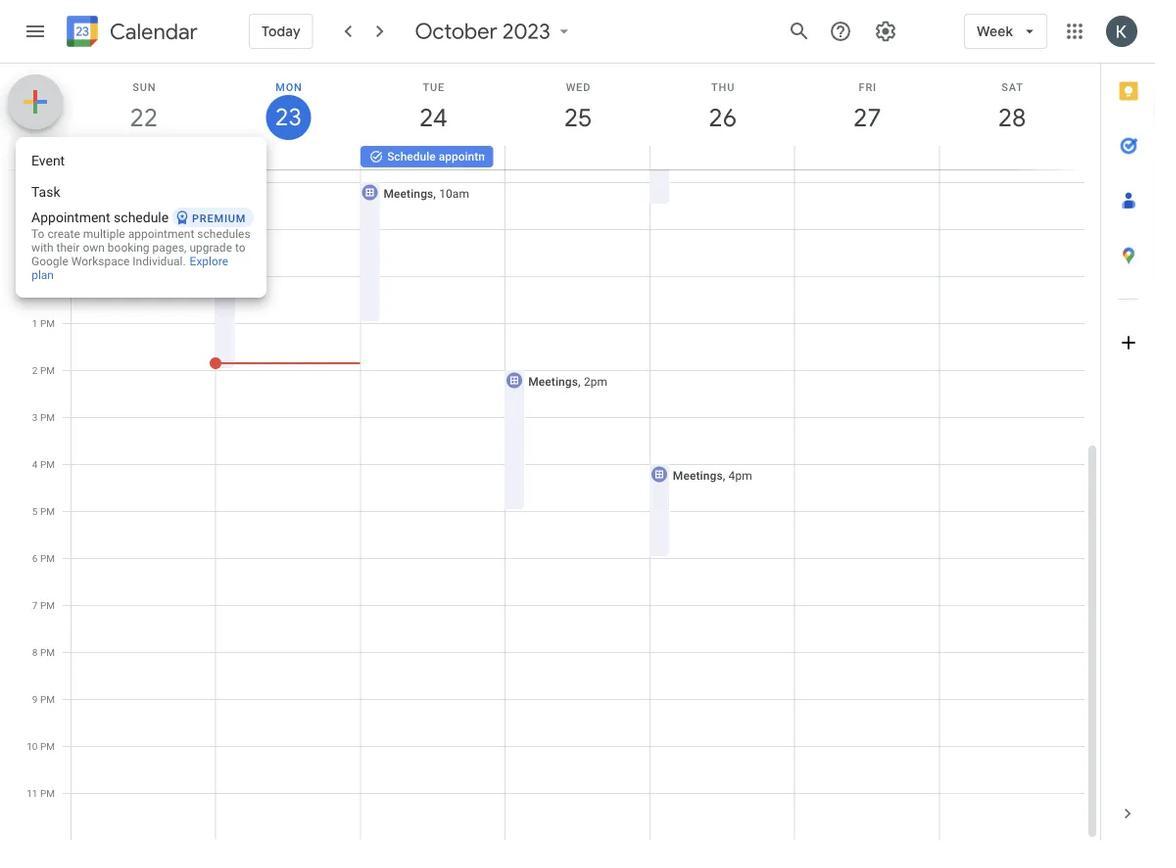 Task type: locate. For each thing, give the bounding box(es) containing it.
1 horizontal spatial meetings
[[528, 375, 578, 389]]

, for 2pm
[[578, 375, 581, 389]]

am down event
[[40, 176, 55, 188]]

1 pm from the top
[[40, 271, 55, 282]]

2 vertical spatial meetings
[[673, 469, 723, 483]]

23
[[274, 102, 301, 133]]

1 vertical spatial am
[[40, 223, 55, 235]]

1
[[32, 318, 38, 329]]

pm
[[40, 271, 55, 282], [40, 318, 55, 329], [40, 365, 55, 376], [40, 412, 55, 423], [40, 459, 55, 470], [40, 506, 55, 518], [40, 553, 55, 565], [40, 600, 55, 612], [40, 647, 55, 659], [40, 694, 55, 706], [40, 741, 55, 753], [40, 788, 55, 800]]

tue
[[423, 81, 445, 93]]

gmt-05
[[21, 150, 55, 162]]

0 vertical spatial appointment
[[439, 150, 506, 164]]

plan
[[31, 269, 54, 282]]

week
[[977, 23, 1013, 40]]

fri
[[859, 81, 877, 93]]

28
[[997, 101, 1025, 134]]

pm right 1
[[40, 318, 55, 329]]

8
[[32, 647, 38, 659]]

0 vertical spatial 11
[[27, 223, 38, 235]]

meetings
[[384, 187, 434, 200], [528, 375, 578, 389], [673, 469, 723, 483]]

2 pm from the top
[[40, 318, 55, 329]]

4 cell from the left
[[795, 146, 939, 170]]

pm down 9 pm
[[40, 741, 55, 753]]

appointment
[[439, 150, 506, 164], [128, 227, 194, 241]]

11 for 11 am
[[27, 223, 38, 235]]

1 pm
[[32, 318, 55, 329]]

1 10 from the top
[[27, 176, 38, 188]]

2 horizontal spatial ,
[[723, 469, 726, 483]]

am
[[40, 176, 55, 188], [40, 223, 55, 235]]

0 horizontal spatial appointment
[[128, 227, 194, 241]]

10 down 9
[[27, 741, 38, 753]]

fri 27
[[853, 81, 881, 134]]

meetings left 2pm
[[528, 375, 578, 389]]

0 vertical spatial meetings
[[384, 187, 434, 200]]

sun 22
[[129, 81, 157, 134]]

1 11 from the top
[[27, 223, 38, 235]]

pm right 3
[[40, 412, 55, 423]]

appointment down schedule
[[128, 227, 194, 241]]

pm down google
[[40, 271, 55, 282]]

meetings for meetings , 4pm
[[673, 469, 723, 483]]

grid
[[0, 64, 1101, 842]]

appointment schedule
[[31, 209, 169, 225]]

pm right 5
[[40, 506, 55, 518]]

2 am from the top
[[40, 223, 55, 235]]

appointment up the 10am
[[439, 150, 506, 164]]

schedules
[[197, 227, 250, 241]]

tab list
[[1102, 64, 1156, 787]]

1 vertical spatial ,
[[578, 375, 581, 389]]

11 down 10 pm
[[27, 788, 38, 800]]

pm right 4
[[40, 459, 55, 470]]

gmt-
[[21, 150, 44, 162]]

6 pm from the top
[[40, 506, 55, 518]]

schedule
[[114, 209, 169, 225]]

pm right 8
[[40, 647, 55, 659]]

1 horizontal spatial appointment
[[439, 150, 506, 164]]

cell down 25 'link'
[[505, 146, 650, 170]]

1 horizontal spatial ,
[[578, 375, 581, 389]]

booking
[[108, 241, 149, 255]]

11 pm from the top
[[40, 741, 55, 753]]

pm for 1 pm
[[40, 318, 55, 329]]

meetings left 4pm
[[673, 469, 723, 483]]

cell down 23 link
[[216, 146, 361, 170]]

3 pm from the top
[[40, 365, 55, 376]]

3 pm
[[32, 412, 55, 423]]

meetings for meetings , 2pm
[[528, 375, 578, 389]]

, left 2pm
[[578, 375, 581, 389]]

0 horizontal spatial ,
[[434, 187, 436, 200]]

pm right 7
[[40, 600, 55, 612]]

2 11 from the top
[[27, 788, 38, 800]]

0 horizontal spatial meetings
[[384, 187, 434, 200]]

2 vertical spatial ,
[[723, 469, 726, 483]]

calendar element
[[63, 12, 198, 55]]

1 vertical spatial 11
[[27, 788, 38, 800]]

24
[[418, 101, 446, 134]]

pm right 9
[[40, 694, 55, 706]]

1 vertical spatial 10
[[27, 741, 38, 753]]

4 pm from the top
[[40, 412, 55, 423]]

cell
[[216, 146, 361, 170], [505, 146, 650, 170], [650, 146, 795, 170], [795, 146, 939, 170], [939, 146, 1084, 170]]

5 pm
[[32, 506, 55, 518]]

26
[[708, 101, 736, 134]]

1 vertical spatial meetings
[[528, 375, 578, 389]]

1 cell from the left
[[216, 146, 361, 170]]

with
[[31, 241, 53, 255]]

meetings for meetings , 10am
[[384, 187, 434, 200]]

pm right '6'
[[40, 553, 55, 565]]

28 link
[[990, 95, 1035, 140]]

0 vertical spatial 10
[[27, 176, 38, 188]]

meetings down schedule
[[384, 187, 434, 200]]

to create multiple appointment schedules with their own booking pages, upgrade to google workspace individual.
[[31, 227, 250, 269]]

task
[[31, 184, 60, 200]]

7
[[32, 600, 38, 612]]

2 horizontal spatial meetings
[[673, 469, 723, 483]]

12 pm from the top
[[40, 788, 55, 800]]

4
[[32, 459, 38, 470]]

wed 25
[[563, 81, 591, 134]]

2
[[32, 365, 38, 376]]

wed
[[566, 81, 591, 93]]

cell down 27
[[795, 146, 939, 170]]

, left the 10am
[[434, 187, 436, 200]]

5 pm from the top
[[40, 459, 55, 470]]

pm down 10 pm
[[40, 788, 55, 800]]

22 link
[[121, 95, 166, 140]]

10 pm from the top
[[40, 694, 55, 706]]

google
[[31, 255, 68, 269]]

pm for 12 pm
[[40, 271, 55, 282]]

10 pm
[[27, 741, 55, 753]]

12 pm
[[27, 271, 55, 282]]

6 pm
[[32, 553, 55, 565]]

, left 4pm
[[723, 469, 726, 483]]

schedule appointment button
[[361, 146, 506, 168]]

1 am from the top
[[40, 176, 55, 188]]

own
[[83, 241, 105, 255]]

to
[[235, 241, 246, 255]]

am for 11 am
[[40, 223, 55, 235]]

10
[[27, 176, 38, 188], [27, 741, 38, 753]]

am up with
[[40, 223, 55, 235]]

11
[[27, 223, 38, 235], [27, 788, 38, 800]]

10 for 10 pm
[[27, 741, 38, 753]]

pages,
[[152, 241, 187, 255]]

5 cell from the left
[[939, 146, 1084, 170]]

4 pm
[[32, 459, 55, 470]]

10 down gmt-
[[27, 176, 38, 188]]

their
[[56, 241, 80, 255]]

0 vertical spatial am
[[40, 176, 55, 188]]

pm right the 2
[[40, 365, 55, 376]]

, for 10am
[[434, 187, 436, 200]]

8 pm from the top
[[40, 600, 55, 612]]

3 cell from the left
[[650, 146, 795, 170]]

0 vertical spatial ,
[[434, 187, 436, 200]]

10am
[[439, 187, 470, 200]]

7 pm from the top
[[40, 553, 55, 565]]

25 link
[[556, 95, 601, 140]]

cell down '28'
[[939, 146, 1084, 170]]

11 up with
[[27, 223, 38, 235]]

october 2023
[[415, 18, 551, 45]]

mon
[[276, 81, 303, 93]]

cell down 26 link
[[650, 146, 795, 170]]

1 vertical spatial appointment
[[128, 227, 194, 241]]

pm for 4 pm
[[40, 459, 55, 470]]

week button
[[965, 8, 1048, 55]]

2 10 from the top
[[27, 741, 38, 753]]

9 pm from the top
[[40, 647, 55, 659]]

premium
[[192, 212, 246, 224]]



Task type: vqa. For each thing, say whether or not it's contained in the screenshot.
tab list
yes



Task type: describe. For each thing, give the bounding box(es) containing it.
schedule appointment row
[[63, 146, 1101, 170]]

27
[[853, 101, 881, 134]]

10 for 10 am
[[27, 176, 38, 188]]

pm for 9 pm
[[40, 694, 55, 706]]

2023
[[503, 18, 551, 45]]

explore plan
[[31, 255, 229, 282]]

9
[[32, 694, 38, 706]]

9 pm
[[32, 694, 55, 706]]

3
[[32, 412, 38, 423]]

05
[[44, 150, 55, 162]]

11 am
[[27, 223, 55, 235]]

meetings , 10am
[[384, 187, 470, 200]]

pm for 8 pm
[[40, 647, 55, 659]]

, for 4pm
[[723, 469, 726, 483]]

pm for 3 pm
[[40, 412, 55, 423]]

thu 26
[[708, 81, 736, 134]]

settings menu image
[[874, 20, 898, 43]]

pm for 2 pm
[[40, 365, 55, 376]]

october
[[415, 18, 498, 45]]

pm for 7 pm
[[40, 600, 55, 612]]

pm for 6 pm
[[40, 553, 55, 565]]

11 pm
[[27, 788, 55, 800]]

appointment
[[31, 209, 110, 225]]

sat 28
[[997, 81, 1025, 134]]

today
[[262, 23, 301, 40]]

to
[[31, 227, 45, 241]]

appointment inside schedule appointment button
[[439, 150, 506, 164]]

24 link
[[411, 95, 456, 140]]

sat
[[1002, 81, 1024, 93]]

calendar
[[110, 18, 198, 46]]

am for 10 am
[[40, 176, 55, 188]]

27 link
[[845, 95, 890, 140]]

mon 23
[[274, 81, 303, 133]]

workspace
[[71, 255, 130, 269]]

22
[[129, 101, 157, 134]]

11 for 11 pm
[[27, 788, 38, 800]]

25
[[563, 101, 591, 134]]

schedule
[[387, 150, 436, 164]]

26 link
[[701, 95, 746, 140]]

23 link
[[266, 95, 311, 140]]

calendar heading
[[106, 18, 198, 46]]

5
[[32, 506, 38, 518]]

2pm
[[584, 375, 608, 389]]

tue 24
[[418, 81, 446, 134]]

multiple
[[83, 227, 125, 241]]

10 am
[[27, 176, 55, 188]]

pm for 11 pm
[[40, 788, 55, 800]]

explore
[[190, 255, 229, 269]]

grid containing 22
[[0, 64, 1101, 842]]

6
[[32, 553, 38, 565]]

8 pm
[[32, 647, 55, 659]]

12
[[27, 271, 38, 282]]

7 pm
[[32, 600, 55, 612]]

event
[[31, 152, 65, 169]]

upgrade
[[189, 241, 232, 255]]

sun
[[133, 81, 156, 93]]

pm for 5 pm
[[40, 506, 55, 518]]

thu
[[712, 81, 735, 93]]

4pm
[[729, 469, 753, 483]]

appointment inside to create multiple appointment schedules with their own booking pages, upgrade to google workspace individual.
[[128, 227, 194, 241]]

october 2023 button
[[407, 18, 582, 45]]

main drawer image
[[24, 20, 47, 43]]

support image
[[829, 20, 853, 43]]

create
[[47, 227, 80, 241]]

2 cell from the left
[[505, 146, 650, 170]]

schedule appointment
[[387, 150, 506, 164]]

meetings , 2pm
[[528, 375, 608, 389]]

today button
[[249, 8, 313, 55]]

2 pm
[[32, 365, 55, 376]]

meetings , 4pm
[[673, 469, 753, 483]]

pm for 10 pm
[[40, 741, 55, 753]]

individual.
[[133, 255, 186, 269]]



